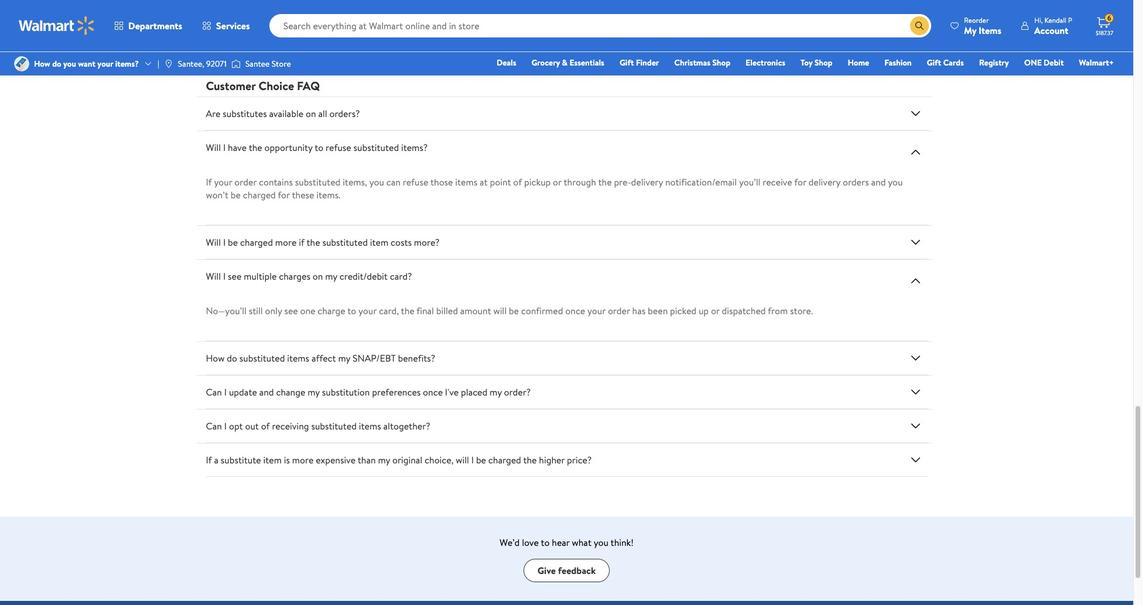 Task type: locate. For each thing, give the bounding box(es) containing it.
0 vertical spatial do
[[52, 58, 61, 70]]

substituted up update
[[240, 352, 285, 365]]

will down won't
[[206, 236, 221, 249]]

0 horizontal spatial items?
[[115, 58, 139, 70]]

i left update
[[224, 386, 227, 399]]

substituted up expensive at the left of page
[[311, 420, 357, 433]]

and right orders
[[872, 176, 886, 189]]

1 vertical spatial a
[[214, 454, 219, 467]]

will i have the opportunity to refuse substituted items?
[[206, 141, 428, 154]]

have
[[228, 141, 247, 154]]

how down the no—you'll
[[206, 352, 225, 365]]

delivery left notification/email
[[631, 176, 663, 189]]

1 vertical spatial once
[[423, 386, 443, 399]]

your left has on the bottom of the page
[[588, 305, 606, 318]]

0 horizontal spatial do
[[52, 58, 61, 70]]

1 horizontal spatial to
[[348, 305, 356, 318]]

on left all
[[306, 107, 316, 120]]

1 vertical spatial or
[[711, 305, 720, 318]]

|
[[158, 58, 159, 70]]

1 vertical spatial order
[[608, 305, 630, 318]]

1 horizontal spatial items
[[359, 420, 381, 433]]

refuse down orders?
[[326, 141, 351, 154]]

1 vertical spatial will
[[206, 236, 221, 249]]

of right point
[[514, 176, 522, 189]]

1 vertical spatial can
[[206, 420, 222, 433]]

give feedback
[[538, 565, 596, 578]]

1 vertical spatial will
[[456, 454, 469, 467]]

confirmed
[[521, 305, 563, 318]]

can
[[206, 386, 222, 399], [206, 420, 222, 433]]

0 vertical spatial &
[[566, 12, 572, 25]]

1 vertical spatial how
[[206, 352, 225, 365]]

item left is
[[263, 454, 282, 467]]

preferences
[[372, 386, 421, 399]]

0 vertical spatial will
[[494, 305, 507, 318]]

0 horizontal spatial shop
[[713, 57, 731, 69]]

gift cards link
[[922, 56, 970, 69]]

can
[[387, 176, 401, 189]]

charge
[[318, 305, 345, 318]]

1 horizontal spatial and
[[872, 176, 886, 189]]

want
[[78, 58, 96, 70]]

i right choice,
[[472, 454, 474, 467]]

christmas
[[675, 57, 711, 69]]

a left time
[[539, 12, 543, 25]]

the left higher
[[524, 454, 537, 467]]

if a substitute item is more expensive than my original choice, will i be charged the higher price?
[[206, 454, 592, 467]]

update
[[229, 386, 257, 399]]

0 vertical spatial charged
[[243, 189, 276, 202]]

shop
[[713, 57, 731, 69], [815, 57, 833, 69]]

one
[[1025, 57, 1042, 69]]

gift left finder
[[620, 57, 634, 69]]

one debit link
[[1019, 56, 1070, 69]]

shop right toy
[[815, 57, 833, 69]]

to right opportunity
[[315, 141, 324, 154]]

you left can
[[370, 176, 384, 189]]

the left final
[[401, 305, 415, 318]]

1 can from the top
[[206, 386, 222, 399]]

do for substituted
[[227, 352, 237, 365]]

do left want
[[52, 58, 61, 70]]

only
[[265, 305, 282, 318]]

1 horizontal spatial once
[[566, 305, 586, 318]]

items down can i update and change my substitution preferences once i've placed my order?
[[359, 420, 381, 433]]

how do you want your items?
[[34, 58, 139, 70]]

to right the charge on the bottom left
[[348, 305, 356, 318]]

0 vertical spatial refuse
[[326, 141, 351, 154]]

my right 'change'
[[308, 386, 320, 399]]

0 horizontal spatial  image
[[14, 56, 29, 71]]

0 horizontal spatial delivery
[[631, 176, 663, 189]]

& right the grocery at left
[[562, 57, 568, 69]]

home
[[848, 57, 870, 69]]

1 will from the top
[[206, 141, 221, 154]]

 image
[[164, 59, 173, 69]]

shop for christmas shop
[[713, 57, 731, 69]]

how down walmart image
[[34, 58, 50, 70]]

1 horizontal spatial  image
[[231, 58, 241, 70]]

1 horizontal spatial a
[[539, 12, 543, 25]]

will i be charged more if the substituted item costs more?
[[206, 236, 440, 249]]

1 horizontal spatial will
[[494, 305, 507, 318]]

affect
[[312, 352, 336, 365]]

gift cards
[[927, 57, 964, 69]]

santee store
[[245, 58, 291, 70]]

of inside if your order contains substituted items, you can refuse those items at point of pickup or through the pre-delivery notification/email you'll receive for delivery orders and you won't be charged for these items.
[[514, 176, 522, 189]]

substituted down will i have the opportunity to refuse substituted items? on the top left of the page
[[295, 176, 341, 189]]

substituted
[[354, 141, 399, 154], [295, 176, 341, 189], [323, 236, 368, 249], [240, 352, 285, 365], [311, 420, 357, 433]]

0 vertical spatial can
[[206, 386, 222, 399]]

1 vertical spatial if
[[206, 454, 212, 467]]

of
[[514, 176, 522, 189], [261, 420, 270, 433]]

shop right christmas
[[713, 57, 731, 69]]

gift left cards
[[927, 57, 942, 69]]

i for be
[[223, 236, 226, 249]]

1 horizontal spatial gift
[[927, 57, 942, 69]]

of right out on the left of page
[[261, 420, 270, 433]]

how do substituted items affect my snap/ebt benefits?
[[206, 352, 435, 365]]

time
[[545, 12, 564, 25]]

or right pickup
[[553, 176, 562, 189]]

what
[[572, 537, 592, 550]]

charges
[[279, 270, 311, 283]]

2 vertical spatial to
[[541, 537, 550, 550]]

refuse right can
[[403, 176, 429, 189]]

the left pre-
[[599, 176, 612, 189]]

0 horizontal spatial of
[[261, 420, 270, 433]]

can left 'opt'
[[206, 420, 222, 433]]

2 shop from the left
[[815, 57, 833, 69]]

or right up
[[711, 305, 720, 318]]

can left update
[[206, 386, 222, 399]]

do up update
[[227, 352, 237, 365]]

0 vertical spatial and
[[872, 176, 886, 189]]

to right love
[[541, 537, 550, 550]]

account
[[1035, 24, 1069, 37]]

will for will i be charged more if the substituted item costs more?
[[206, 236, 221, 249]]

0 vertical spatial a
[[539, 12, 543, 25]]

1 vertical spatial &
[[562, 57, 568, 69]]

0 vertical spatial items
[[456, 176, 478, 189]]

1 gift from the left
[[620, 57, 634, 69]]

charged up multiple
[[240, 236, 273, 249]]

0 vertical spatial items?
[[115, 58, 139, 70]]

reserve a time & shop your list. image
[[215, 0, 919, 58]]

be right won't
[[231, 189, 241, 202]]

choice,
[[425, 454, 454, 467]]

your
[[596, 12, 614, 25], [97, 58, 113, 70], [214, 176, 232, 189], [359, 305, 377, 318], [588, 305, 606, 318]]

credit/debit
[[340, 270, 388, 283]]

you right orders
[[889, 176, 903, 189]]

home link
[[843, 56, 875, 69]]

0 horizontal spatial will
[[456, 454, 469, 467]]

items.
[[317, 189, 341, 202]]

your down the have
[[214, 176, 232, 189]]

1 vertical spatial charged
[[240, 236, 273, 249]]

walmart+
[[1080, 57, 1115, 69]]

&
[[566, 12, 572, 25], [562, 57, 568, 69]]

1 vertical spatial of
[[261, 420, 270, 433]]

0 horizontal spatial order
[[235, 176, 257, 189]]

2 horizontal spatial to
[[541, 537, 550, 550]]

and right update
[[259, 386, 274, 399]]

0 vertical spatial will
[[206, 141, 221, 154]]

will i see multiple charges on my credit/debit card?
[[206, 270, 412, 283]]

will right amount
[[494, 305, 507, 318]]

search icon image
[[915, 21, 925, 30]]

& right time
[[566, 12, 572, 25]]

be down won't
[[228, 236, 238, 249]]

1 horizontal spatial how
[[206, 352, 225, 365]]

your left list. at the top right of the page
[[596, 12, 614, 25]]

2 gift from the left
[[927, 57, 942, 69]]

final
[[417, 305, 434, 318]]

2 can from the top
[[206, 420, 222, 433]]

on right charges
[[313, 270, 323, 283]]

0 horizontal spatial refuse
[[326, 141, 351, 154]]

1 vertical spatial refuse
[[403, 176, 429, 189]]

3 will from the top
[[206, 270, 221, 283]]

customer choice faq
[[206, 78, 320, 94]]

1 horizontal spatial of
[[514, 176, 522, 189]]

0 horizontal spatial or
[[553, 176, 562, 189]]

1 horizontal spatial shop
[[815, 57, 833, 69]]

or
[[553, 176, 562, 189], [711, 305, 720, 318]]

multiple
[[244, 270, 277, 283]]

1 horizontal spatial see
[[284, 305, 298, 318]]

 image down walmart image
[[14, 56, 29, 71]]

choice
[[259, 78, 294, 94]]

0 horizontal spatial for
[[278, 189, 290, 202]]

a
[[539, 12, 543, 25], [214, 454, 219, 467]]

if for if your order contains substituted items, you can refuse those items at point of pickup or through the pre-delivery notification/email you'll receive for delivery orders and you won't be charged for these items.
[[206, 176, 212, 189]]

will up the no—you'll
[[206, 270, 221, 283]]

2 horizontal spatial items
[[456, 176, 478, 189]]

shop for toy shop
[[815, 57, 833, 69]]

charged left higher
[[489, 454, 521, 467]]

0 horizontal spatial a
[[214, 454, 219, 467]]

order left contains
[[235, 176, 257, 189]]

my right affect
[[338, 352, 350, 365]]

once left i've
[[423, 386, 443, 399]]

0 horizontal spatial gift
[[620, 57, 634, 69]]

0 vertical spatial on
[[306, 107, 316, 120]]

can i update and change my substitution preferences once i've placed my order? image
[[909, 386, 923, 400]]

items left the at on the top
[[456, 176, 478, 189]]

i left the have
[[223, 141, 226, 154]]

1 horizontal spatial refuse
[[403, 176, 429, 189]]

once right confirmed
[[566, 305, 586, 318]]

0 vertical spatial order
[[235, 176, 257, 189]]

1 horizontal spatial delivery
[[809, 176, 841, 189]]

2 vertical spatial will
[[206, 270, 221, 283]]

once
[[566, 305, 586, 318], [423, 386, 443, 399]]

grocery & essentials
[[532, 57, 605, 69]]

the
[[249, 141, 262, 154], [599, 176, 612, 189], [307, 236, 320, 249], [401, 305, 415, 318], [524, 454, 537, 467]]

1 vertical spatial to
[[348, 305, 356, 318]]

notification/email
[[666, 176, 737, 189]]

i left 'opt'
[[224, 420, 227, 433]]

will
[[206, 141, 221, 154], [206, 236, 221, 249], [206, 270, 221, 283]]

my right placed
[[490, 386, 502, 399]]

0 vertical spatial see
[[228, 270, 242, 283]]

kendall
[[1045, 15, 1067, 25]]

0 horizontal spatial how
[[34, 58, 50, 70]]

substituted up can
[[354, 141, 399, 154]]

substituted up credit/debit
[[323, 236, 368, 249]]

will right choice,
[[456, 454, 469, 467]]

0 vertical spatial how
[[34, 58, 50, 70]]

 image
[[14, 56, 29, 71], [231, 58, 241, 70]]

departments
[[128, 19, 182, 32]]

a left substitute
[[214, 454, 219, 467]]

charged right won't
[[243, 189, 276, 202]]

i for see
[[223, 270, 226, 283]]

on
[[306, 107, 316, 120], [313, 270, 323, 283]]

these
[[292, 189, 314, 202]]

i for update
[[224, 386, 227, 399]]

christmas shop link
[[669, 56, 736, 69]]

1 vertical spatial do
[[227, 352, 237, 365]]

 image right 92071
[[231, 58, 241, 70]]

how do substituted items affect my snap/ebt benefits? image
[[909, 352, 923, 366]]

see left one
[[284, 305, 298, 318]]

order left has on the bottom of the page
[[608, 305, 630, 318]]

1 horizontal spatial items?
[[401, 141, 428, 154]]

santee,
[[178, 58, 204, 70]]

1 if from the top
[[206, 176, 212, 189]]

love
[[522, 537, 539, 550]]

1 shop from the left
[[713, 57, 731, 69]]

2 if from the top
[[206, 454, 212, 467]]

1 horizontal spatial do
[[227, 352, 237, 365]]

give
[[538, 565, 556, 578]]

1 vertical spatial and
[[259, 386, 274, 399]]

be left confirmed
[[509, 305, 519, 318]]

0 horizontal spatial items
[[287, 352, 309, 365]]

 image for how do you want your items?
[[14, 56, 29, 71]]

order inside if your order contains substituted items, you can refuse those items at point of pickup or through the pre-delivery notification/email you'll receive for delivery orders and you won't be charged for these items.
[[235, 176, 257, 189]]

item left costs at the top left of page
[[370, 236, 389, 249]]

2 will from the top
[[206, 236, 221, 249]]

receiving
[[272, 420, 309, 433]]

items left affect
[[287, 352, 309, 365]]

for
[[795, 176, 807, 189], [278, 189, 290, 202]]

do for you
[[52, 58, 61, 70]]

1 vertical spatial item
[[263, 454, 282, 467]]

how
[[34, 58, 50, 70], [206, 352, 225, 365]]

0 vertical spatial or
[[553, 176, 562, 189]]

if
[[299, 236, 305, 249]]

be right choice,
[[476, 454, 486, 467]]

i up the no—you'll
[[223, 270, 226, 283]]

1 vertical spatial items?
[[401, 141, 428, 154]]

0 vertical spatial if
[[206, 176, 212, 189]]

i down won't
[[223, 236, 226, 249]]

my left credit/debit
[[325, 270, 337, 283]]

if inside if your order contains substituted items, you can refuse those items at point of pickup or through the pre-delivery notification/email you'll receive for delivery orders and you won't be charged for these items.
[[206, 176, 212, 189]]

will i be charged more if the substituted item costs more? image
[[909, 236, 923, 250]]

more
[[275, 236, 297, 249], [292, 454, 314, 467]]

1 vertical spatial see
[[284, 305, 298, 318]]

grocery
[[532, 57, 560, 69]]

how for how do you want your items?
[[34, 58, 50, 70]]

delivery left orders
[[809, 176, 841, 189]]

1 horizontal spatial item
[[370, 236, 389, 249]]

items?
[[115, 58, 139, 70], [401, 141, 428, 154]]

refuse
[[326, 141, 351, 154], [403, 176, 429, 189]]

more left if
[[275, 236, 297, 249]]

if for if a substitute item is more expensive than my original choice, will i be charged the higher price?
[[206, 454, 212, 467]]

0 vertical spatial of
[[514, 176, 522, 189]]

0 vertical spatial item
[[370, 236, 389, 249]]

for left the these
[[278, 189, 290, 202]]

finder
[[636, 57, 659, 69]]

for right receive
[[795, 176, 807, 189]]

point
[[490, 176, 511, 189]]

see left multiple
[[228, 270, 242, 283]]

more right is
[[292, 454, 314, 467]]

can for can i opt out of receiving substituted items altogether?
[[206, 420, 222, 433]]

0 horizontal spatial to
[[315, 141, 324, 154]]

will left the have
[[206, 141, 221, 154]]

Walmart Site-Wide search field
[[269, 14, 932, 38]]

0 vertical spatial once
[[566, 305, 586, 318]]

shop
[[574, 12, 594, 25]]



Task type: describe. For each thing, give the bounding box(es) containing it.
can for can i update and change my substitution preferences once i've placed my order?
[[206, 386, 222, 399]]

electronics link
[[741, 56, 791, 69]]

reserve
[[504, 12, 536, 25]]

at
[[480, 176, 488, 189]]

 image for santee store
[[231, 58, 241, 70]]

2 delivery from the left
[[809, 176, 841, 189]]

will for will i see multiple charges on my credit/debit card?
[[206, 270, 221, 283]]

1 vertical spatial items
[[287, 352, 309, 365]]

services button
[[192, 12, 260, 40]]

your right want
[[97, 58, 113, 70]]

i've
[[445, 386, 459, 399]]

more?
[[414, 236, 440, 249]]

0 vertical spatial more
[[275, 236, 297, 249]]

cards
[[944, 57, 964, 69]]

substitute
[[221, 454, 261, 467]]

out
[[245, 420, 259, 433]]

the inside if your order contains substituted items, you can refuse those items at point of pickup or through the pre-delivery notification/email you'll receive for delivery orders and you won't be charged for these items.
[[599, 176, 612, 189]]

customer
[[206, 78, 256, 94]]

walmart image
[[19, 16, 95, 35]]

up
[[699, 305, 709, 318]]

or inside if your order contains substituted items, you can refuse those items at point of pickup or through the pre-delivery notification/email you'll receive for delivery orders and you won't be charged for these items.
[[553, 176, 562, 189]]

will for will i have the opportunity to refuse substituted items?
[[206, 141, 221, 154]]

registry link
[[974, 56, 1015, 69]]

those
[[431, 176, 453, 189]]

Search search field
[[269, 14, 932, 38]]

costs
[[391, 236, 412, 249]]

amount
[[460, 305, 491, 318]]

my right than
[[378, 454, 390, 467]]

items
[[979, 24, 1002, 37]]

registry
[[980, 57, 1009, 69]]

p
[[1069, 15, 1073, 25]]

orders?
[[330, 107, 360, 120]]

list.
[[616, 12, 630, 25]]

be inside if your order contains substituted items, you can refuse those items at point of pickup or through the pre-delivery notification/email you'll receive for delivery orders and you won't be charged for these items.
[[231, 189, 241, 202]]

i for opt
[[224, 420, 227, 433]]

been
[[648, 305, 668, 318]]

1 horizontal spatial or
[[711, 305, 720, 318]]

1 vertical spatial more
[[292, 454, 314, 467]]

items inside if your order contains substituted items, you can refuse those items at point of pickup or through the pre-delivery notification/email you'll receive for delivery orders and you won't be charged for these items.
[[456, 176, 478, 189]]

reorder
[[965, 15, 989, 25]]

items,
[[343, 176, 367, 189]]

i for have
[[223, 141, 226, 154]]

gift for gift cards
[[927, 57, 942, 69]]

0 vertical spatial to
[[315, 141, 324, 154]]

departments button
[[104, 12, 192, 40]]

1 vertical spatial on
[[313, 270, 323, 283]]

feedback
[[558, 565, 596, 578]]

we'd
[[500, 537, 520, 550]]

a for time
[[539, 12, 543, 25]]

no—you'll still only see one charge to your card, the final billed amount will be confirmed once your order has been picked up or dispatched from store.
[[206, 305, 813, 318]]

hi,
[[1035, 15, 1043, 25]]

1 horizontal spatial for
[[795, 176, 807, 189]]

altogether?
[[384, 420, 430, 433]]

store
[[272, 58, 291, 70]]

reorder my items
[[965, 15, 1002, 37]]

your left card,
[[359, 305, 377, 318]]

we'd love to hear what you think!
[[500, 537, 634, 550]]

santee, 92071
[[178, 58, 227, 70]]

substitutes
[[223, 107, 267, 120]]

can i opt out of receiving substituted items altogether?
[[206, 420, 430, 433]]

0 horizontal spatial and
[[259, 386, 274, 399]]

original
[[393, 454, 423, 467]]

can i opt out of receiving substituted items altogether? image
[[909, 420, 923, 434]]

price?
[[567, 454, 592, 467]]

deals link
[[492, 56, 522, 69]]

card?
[[390, 270, 412, 283]]

give feedback button
[[524, 560, 610, 583]]

2 vertical spatial charged
[[489, 454, 521, 467]]

benefits?
[[398, 352, 435, 365]]

are substitutes available on all orders? image
[[909, 107, 923, 121]]

no—you'll
[[206, 305, 247, 318]]

store.
[[791, 305, 813, 318]]

fashion link
[[880, 56, 917, 69]]

2 vertical spatial items
[[359, 420, 381, 433]]

dispatched
[[722, 305, 766, 318]]

refuse inside if your order contains substituted items, you can refuse those items at point of pickup or through the pre-delivery notification/email you'll receive for delivery orders and you won't be charged for these items.
[[403, 176, 429, 189]]

are
[[206, 107, 221, 120]]

pre-
[[614, 176, 631, 189]]

opt
[[229, 420, 243, 433]]

substitution
[[322, 386, 370, 399]]

walmart+ link
[[1074, 56, 1120, 69]]

still
[[249, 305, 263, 318]]

all
[[318, 107, 327, 120]]

faq
[[297, 78, 320, 94]]

will i have the opportunity to refuse substituted items? image
[[909, 145, 923, 159]]

the right the have
[[249, 141, 262, 154]]

won't
[[206, 189, 229, 202]]

expensive
[[316, 454, 356, 467]]

deals
[[497, 57, 516, 69]]

change
[[276, 386, 306, 399]]

0 horizontal spatial item
[[263, 454, 282, 467]]

and inside if your order contains substituted items, you can refuse those items at point of pickup or through the pre-delivery notification/email you'll receive for delivery orders and you won't be charged for these items.
[[872, 176, 886, 189]]

debit
[[1044, 57, 1064, 69]]

contains
[[259, 176, 293, 189]]

one debit
[[1025, 57, 1064, 69]]

0 horizontal spatial once
[[423, 386, 443, 399]]

toy shop link
[[796, 56, 838, 69]]

charged inside if your order contains substituted items, you can refuse those items at point of pickup or through the pre-delivery notification/email you'll receive for delivery orders and you won't be charged for these items.
[[243, 189, 276, 202]]

has
[[633, 305, 646, 318]]

1 horizontal spatial order
[[608, 305, 630, 318]]

services
[[216, 19, 250, 32]]

picked
[[670, 305, 697, 318]]

reserve a time & shop your list.
[[504, 12, 630, 25]]

can i update and change my substitution preferences once i've placed my order?
[[206, 386, 531, 399]]

higher
[[539, 454, 565, 467]]

0 horizontal spatial see
[[228, 270, 242, 283]]

think!
[[611, 537, 634, 550]]

a for substitute
[[214, 454, 219, 467]]

one
[[300, 305, 316, 318]]

you right what
[[594, 537, 609, 550]]

gift for gift finder
[[620, 57, 634, 69]]

toy
[[801, 57, 813, 69]]

card,
[[379, 305, 399, 318]]

the right if
[[307, 236, 320, 249]]

pickup
[[524, 176, 551, 189]]

will i see multiple charges on my credit/debit card? image
[[909, 274, 923, 288]]

from
[[768, 305, 788, 318]]

$187.37
[[1096, 29, 1114, 37]]

hear
[[552, 537, 570, 550]]

opportunity
[[265, 141, 313, 154]]

placed
[[461, 386, 488, 399]]

substituted inside if your order contains substituted items, you can refuse those items at point of pickup or through the pre-delivery notification/email you'll receive for delivery orders and you won't be charged for these items.
[[295, 176, 341, 189]]

6 $187.37
[[1096, 13, 1114, 37]]

1 delivery from the left
[[631, 176, 663, 189]]

how for how do substituted items affect my snap/ebt benefits?
[[206, 352, 225, 365]]

you left want
[[63, 58, 76, 70]]

if your order contains substituted items, you can refuse those items at point of pickup or through the pre-delivery notification/email you'll receive for delivery orders and you won't be charged for these items.
[[206, 176, 903, 202]]

your inside if your order contains substituted items, you can refuse those items at point of pickup or through the pre-delivery notification/email you'll receive for delivery orders and you won't be charged for these items.
[[214, 176, 232, 189]]

gift finder link
[[615, 56, 665, 69]]

if a substitute item is more expensive than my original choice, will i be charged the higher price? image
[[909, 454, 923, 468]]



Task type: vqa. For each thing, say whether or not it's contained in the screenshot.
+
no



